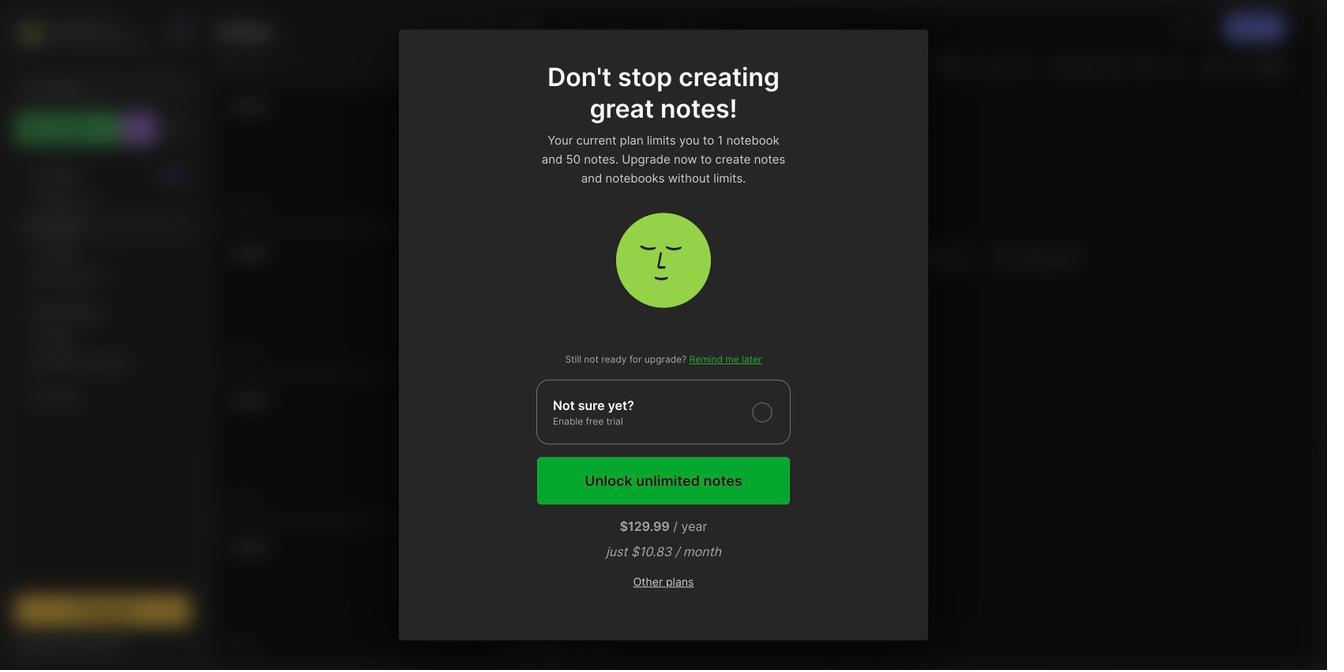 Task type: locate. For each thing, give the bounding box(es) containing it.
dialog
[[399, 30, 929, 641]]

more image
[[1254, 55, 1302, 76]]

underline image
[[989, 55, 1011, 77]]

main element
[[0, 0, 205, 670]]

add a reminder image
[[517, 639, 536, 658]]

None search field
[[43, 78, 170, 97]]

numbered list image
[[1080, 55, 1102, 77]]

add tag image
[[544, 639, 563, 658]]

tree
[[6, 154, 200, 581]]

Search text field
[[43, 81, 170, 96]]

expand note image
[[518, 18, 537, 37]]

calendar event image
[[613, 55, 636, 77]]

indent image
[[1201, 55, 1224, 77]]

expand tags image
[[21, 333, 30, 342]]

italic image
[[963, 55, 986, 77]]

None checkbox
[[537, 380, 791, 445]]

tree inside main element
[[6, 154, 200, 581]]

Note Editor text field
[[507, 81, 1322, 632]]

bold image
[[938, 55, 960, 77]]

font color image
[[899, 55, 937, 77]]

expand notebooks image
[[21, 307, 30, 317]]



Task type: vqa. For each thing, say whether or not it's contained in the screenshot.
Search text box
yes



Task type: describe. For each thing, give the bounding box(es) containing it.
insert image
[[517, 55, 587, 76]]

checklist image
[[1105, 55, 1127, 77]]

note window element
[[507, 5, 1323, 665]]

highlight image
[[1012, 55, 1049, 77]]

task image
[[588, 55, 610, 77]]

font family image
[[779, 55, 851, 76]]

heading level image
[[696, 55, 775, 76]]

happy face illustration image
[[616, 213, 711, 308]]

alignment image
[[1162, 55, 1200, 77]]

insert link image
[[1134, 55, 1156, 77]]

outdent image
[[1227, 55, 1249, 77]]

none search field inside main element
[[43, 78, 170, 97]]

bulleted list image
[[1054, 55, 1077, 77]]



